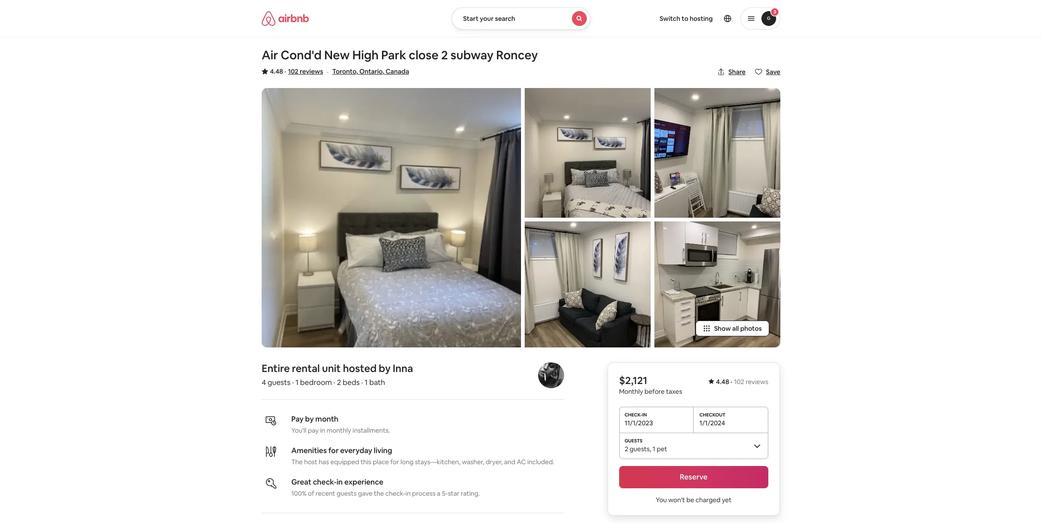 Task type: describe. For each thing, give the bounding box(es) containing it.
2 guests , 1 pet
[[625, 445, 667, 453]]

air cond'd new high park close 2 subway roncey image 1 image
[[262, 88, 521, 348]]

1 horizontal spatial 1
[[365, 378, 368, 387]]

new
[[324, 47, 350, 63]]

3 button
[[741, 7, 781, 30]]

you won't be charged yet
[[656, 496, 732, 504]]

experience
[[344, 477, 383, 487]]

won't
[[669, 496, 685, 504]]

included.
[[527, 458, 555, 466]]

Start your search search field
[[452, 7, 591, 30]]

switch
[[660, 14, 681, 23]]

2 vertical spatial 2
[[625, 445, 629, 453]]

0 vertical spatial for
[[328, 446, 339, 455]]

hosted
[[343, 362, 377, 375]]

ontario,
[[360, 67, 384, 76]]

month
[[315, 414, 339, 424]]

100%
[[291, 489, 307, 498]]

air cond'd new high park close 2 subway roncey image 3 image
[[525, 221, 651, 348]]

photos
[[741, 324, 762, 333]]

,
[[650, 445, 651, 453]]

switch to hosting
[[660, 14, 713, 23]]

1 vertical spatial 4.48 · 102 reviews
[[716, 378, 769, 386]]

gave
[[358, 489, 373, 498]]

entire
[[262, 362, 290, 375]]

toronto, ontario, canada button
[[332, 66, 409, 77]]

amenities for everyday living the host has equipped this place for long stays—kitchen, washer, dryer, and ac included.
[[291, 446, 555, 466]]

monthly
[[619, 387, 643, 396]]

102 reviews button
[[288, 67, 323, 76]]

show all photos
[[714, 324, 762, 333]]

great
[[291, 477, 311, 487]]

profile element
[[602, 0, 781, 37]]

bedroom
[[300, 378, 332, 387]]

ac
[[517, 458, 526, 466]]

hosting
[[690, 14, 713, 23]]

the
[[291, 458, 303, 466]]

living
[[374, 446, 392, 455]]

start your search
[[463, 14, 516, 23]]

1 horizontal spatial 4.48
[[716, 378, 729, 386]]

place
[[373, 458, 389, 466]]

· toronto, ontario, canada
[[327, 67, 409, 77]]

by inna
[[379, 362, 413, 375]]

all
[[733, 324, 739, 333]]

installments.
[[353, 426, 390, 435]]

pay
[[308, 426, 319, 435]]

monthly
[[327, 426, 351, 435]]

beds
[[343, 378, 360, 387]]

switch to hosting link
[[654, 9, 719, 28]]

air
[[262, 47, 278, 63]]

show all photos button
[[696, 321, 770, 336]]

$2,121
[[619, 374, 648, 387]]

pay
[[291, 414, 304, 424]]

start
[[463, 14, 479, 23]]

0 horizontal spatial check-
[[313, 477, 337, 487]]

0 horizontal spatial 4.48 · 102 reviews
[[270, 67, 323, 76]]

by
[[305, 414, 314, 424]]

stays—kitchen,
[[415, 458, 461, 466]]

0 horizontal spatial 4.48
[[270, 67, 283, 76]]

1 vertical spatial 102
[[734, 378, 745, 386]]

save button
[[752, 64, 784, 80]]

has
[[319, 458, 329, 466]]

host
[[304, 458, 318, 466]]

high
[[352, 47, 379, 63]]

guests inside 'great check-in experience 100% of recent guests gave the check-in process a 5-star rating.'
[[337, 489, 357, 498]]

rating.
[[461, 489, 480, 498]]

1 vertical spatial in
[[337, 477, 343, 487]]

bath
[[369, 378, 385, 387]]

and
[[504, 458, 516, 466]]

close
[[409, 47, 439, 63]]

park
[[381, 47, 406, 63]]



Task type: locate. For each thing, give the bounding box(es) containing it.
your
[[480, 14, 494, 23]]

save
[[766, 68, 781, 76]]

1 down rental
[[296, 378, 299, 387]]

11/1/2023
[[625, 419, 653, 427]]

pet
[[657, 445, 667, 453]]

0 vertical spatial reviews
[[300, 67, 323, 76]]

4.48 down air
[[270, 67, 283, 76]]

be
[[687, 496, 695, 504]]

0 horizontal spatial 1
[[296, 378, 299, 387]]

rental
[[292, 362, 320, 375]]

2
[[441, 47, 448, 63], [337, 378, 341, 387], [625, 445, 629, 453]]

$2,121 monthly before taxes
[[619, 374, 682, 396]]

1 horizontal spatial for
[[391, 458, 399, 466]]

guests left pet
[[630, 445, 650, 453]]

search
[[495, 14, 516, 23]]

yet
[[722, 496, 732, 504]]

everyday
[[340, 446, 372, 455]]

you'll
[[291, 426, 307, 435]]

1
[[296, 378, 299, 387], [365, 378, 368, 387], [653, 445, 656, 453]]

0 vertical spatial 2
[[441, 47, 448, 63]]

2 vertical spatial guests
[[337, 489, 357, 498]]

process
[[412, 489, 436, 498]]

0 vertical spatial guests
[[268, 378, 291, 387]]

washer,
[[462, 458, 484, 466]]

5-
[[442, 489, 448, 498]]

air cond'd new high park close 2 subway roncey
[[262, 47, 538, 63]]

star
[[448, 489, 460, 498]]

of
[[308, 489, 314, 498]]

0 horizontal spatial 102
[[288, 67, 299, 76]]

roncey
[[496, 47, 538, 63]]

air cond'd new high park close 2 subway roncey image 4 image
[[655, 88, 781, 218]]

1 horizontal spatial 2
[[441, 47, 448, 63]]

0 horizontal spatial for
[[328, 446, 339, 455]]

2 inside entire rental unit hosted by inna 4 guests · 1 bedroom · 2 beds · 1 bath
[[337, 378, 341, 387]]

entire rental unit hosted by inna 4 guests · 1 bedroom · 2 beds · 1 bath
[[262, 362, 413, 387]]

amenities
[[291, 446, 327, 455]]

0 vertical spatial 4.48
[[270, 67, 283, 76]]

1 horizontal spatial reviews
[[746, 378, 769, 386]]

1 vertical spatial for
[[391, 458, 399, 466]]

air cond'd new high park close 2 subway roncey image 5 image
[[655, 221, 781, 348]]

for left the long
[[391, 458, 399, 466]]

0 horizontal spatial guests
[[268, 378, 291, 387]]

to
[[682, 14, 689, 23]]

equipped
[[331, 458, 359, 466]]

check- up recent
[[313, 477, 337, 487]]

air cond'd new high park close 2 subway roncey image 2 image
[[525, 88, 651, 218]]

guests
[[268, 378, 291, 387], [630, 445, 650, 453], [337, 489, 357, 498]]

long
[[401, 458, 414, 466]]

1 right , on the right of page
[[653, 445, 656, 453]]

in
[[320, 426, 325, 435], [337, 477, 343, 487], [406, 489, 411, 498]]

1 vertical spatial check-
[[386, 489, 406, 498]]

4.48 · 102 reviews
[[270, 67, 323, 76], [716, 378, 769, 386]]

pay by month you'll pay in monthly installments.
[[291, 414, 390, 435]]

a
[[437, 489, 441, 498]]

in inside pay by month you'll pay in monthly installments.
[[320, 426, 325, 435]]

2 left , on the right of page
[[625, 445, 629, 453]]

0 vertical spatial in
[[320, 426, 325, 435]]

2 horizontal spatial 2
[[625, 445, 629, 453]]

1/1/2024
[[700, 419, 725, 427]]

recent
[[316, 489, 335, 498]]

subway
[[451, 47, 494, 63]]

0 vertical spatial check-
[[313, 477, 337, 487]]

canada
[[386, 67, 409, 76]]

1 vertical spatial 4.48
[[716, 378, 729, 386]]

4.48 up 1/1/2024 at bottom right
[[716, 378, 729, 386]]

2 left beds
[[337, 378, 341, 387]]

2 right close
[[441, 47, 448, 63]]

taxes
[[666, 387, 682, 396]]

reserve button
[[619, 466, 769, 488]]

start your search button
[[452, 7, 591, 30]]

check-
[[313, 477, 337, 487], [386, 489, 406, 498]]

guests down entire
[[268, 378, 291, 387]]

this
[[361, 458, 372, 466]]

share button
[[714, 64, 750, 80]]

before
[[645, 387, 665, 396]]

unit
[[322, 362, 341, 375]]

reserve
[[680, 472, 708, 482]]

·
[[285, 67, 286, 76], [327, 67, 329, 77], [292, 378, 294, 387], [334, 378, 335, 387], [361, 378, 363, 387], [731, 378, 733, 386]]

1 horizontal spatial check-
[[386, 489, 406, 498]]

0 vertical spatial 102
[[288, 67, 299, 76]]

1 left bath
[[365, 378, 368, 387]]

1 vertical spatial reviews
[[746, 378, 769, 386]]

2 horizontal spatial in
[[406, 489, 411, 498]]

1 horizontal spatial 102
[[734, 378, 745, 386]]

1 horizontal spatial guests
[[337, 489, 357, 498]]

1 vertical spatial 2
[[337, 378, 341, 387]]

dryer,
[[486, 458, 503, 466]]

2 vertical spatial in
[[406, 489, 411, 498]]

0 horizontal spatial 2
[[337, 378, 341, 387]]

guests inside entire rental unit hosted by inna 4 guests · 1 bedroom · 2 beds · 1 bath
[[268, 378, 291, 387]]

learn more about the host, inna. image
[[539, 362, 565, 388], [539, 362, 565, 388]]

for up the has
[[328, 446, 339, 455]]

3
[[774, 9, 776, 15]]

1 vertical spatial guests
[[630, 445, 650, 453]]

you
[[656, 496, 667, 504]]

2 horizontal spatial guests
[[630, 445, 650, 453]]

1 horizontal spatial in
[[337, 477, 343, 487]]

charged
[[696, 496, 721, 504]]

in right pay at the left bottom of page
[[320, 426, 325, 435]]

1 horizontal spatial 4.48 · 102 reviews
[[716, 378, 769, 386]]

great check-in experience 100% of recent guests gave the check-in process a 5-star rating.
[[291, 477, 480, 498]]

cond'd
[[281, 47, 322, 63]]

4
[[262, 378, 266, 387]]

the
[[374, 489, 384, 498]]

4.48
[[270, 67, 283, 76], [716, 378, 729, 386]]

0 horizontal spatial reviews
[[300, 67, 323, 76]]

2 horizontal spatial 1
[[653, 445, 656, 453]]

share
[[729, 68, 746, 76]]

check- right the
[[386, 489, 406, 498]]

guests left gave
[[337, 489, 357, 498]]

show
[[714, 324, 731, 333]]

toronto,
[[332, 67, 358, 76]]

in left process
[[406, 489, 411, 498]]

0 horizontal spatial in
[[320, 426, 325, 435]]

102
[[288, 67, 299, 76], [734, 378, 745, 386]]

in down equipped
[[337, 477, 343, 487]]

0 vertical spatial 4.48 · 102 reviews
[[270, 67, 323, 76]]



Task type: vqa. For each thing, say whether or not it's contained in the screenshot.
subway
yes



